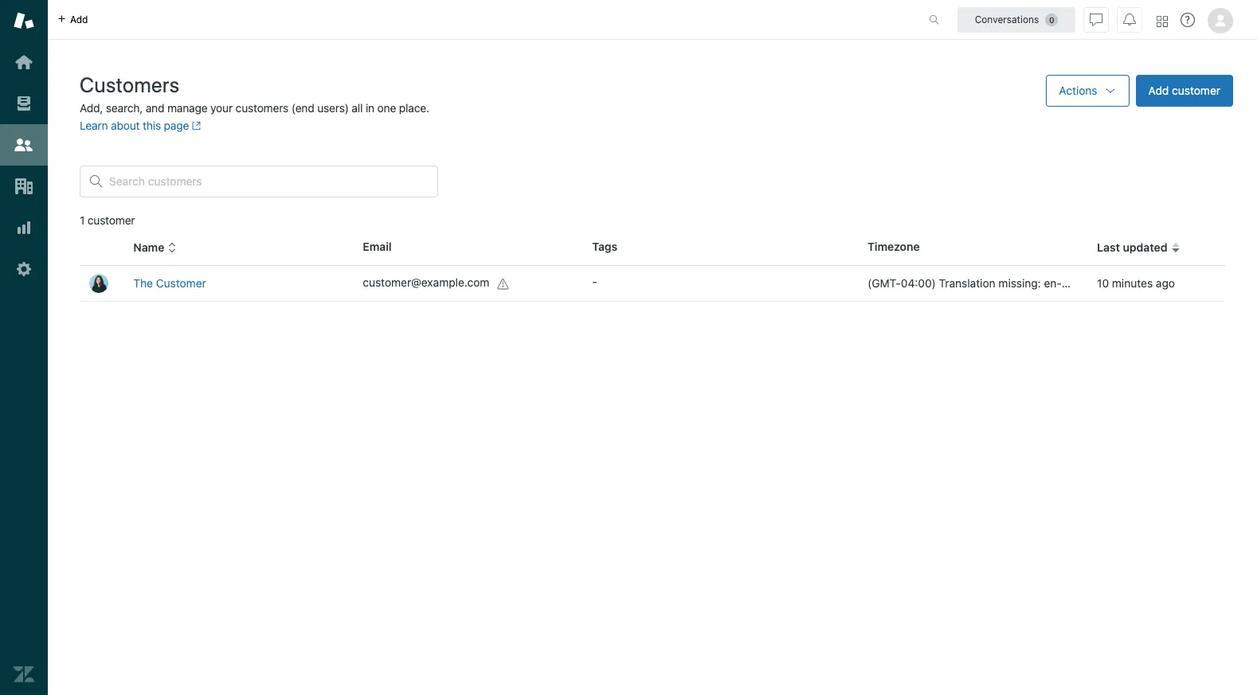 Task type: locate. For each thing, give the bounding box(es) containing it.
learn
[[80, 119, 108, 132]]

1 horizontal spatial customer
[[1172, 84, 1221, 97]]

1 vertical spatial customer
[[87, 214, 135, 227]]

about
[[111, 119, 140, 132]]

notifications image
[[1123, 13, 1136, 26]]

en-
[[1044, 276, 1062, 290]]

actions
[[1059, 84, 1098, 97]]

and
[[146, 101, 164, 115]]

0 vertical spatial customer
[[1172, 84, 1221, 97]]

customer
[[1172, 84, 1221, 97], [87, 214, 135, 227]]

customer right the add
[[1172, 84, 1221, 97]]

last
[[1097, 241, 1120, 254]]

get started image
[[14, 52, 34, 72]]

10 minutes ago
[[1097, 276, 1175, 290]]

timezone
[[868, 240, 920, 253]]

place.
[[399, 101, 429, 115]]

(end
[[291, 101, 314, 115]]

search,
[[106, 101, 143, 115]]

(gmt-04:00) translation missing: en-us-x-1.txt.timezone.america_new_yor
[[868, 276, 1257, 290]]

the
[[133, 276, 153, 290]]

page
[[164, 119, 189, 132]]

0 horizontal spatial customer
[[87, 214, 135, 227]]

customers
[[80, 72, 180, 96]]

add
[[1149, 84, 1169, 97]]

learn about this page link
[[80, 119, 201, 132]]

last updated button
[[1097, 241, 1180, 255]]

zendesk products image
[[1157, 16, 1168, 27]]

1
[[80, 214, 85, 227]]

in
[[366, 101, 374, 115]]

organizations image
[[14, 176, 34, 197]]

customer inside add customer button
[[1172, 84, 1221, 97]]

customers add, search, and manage your customers (end users) all in one place.
[[80, 72, 429, 115]]

add button
[[48, 0, 98, 39]]

conversations button
[[958, 7, 1076, 32]]

customer for add customer
[[1172, 84, 1221, 97]]

customer right 1
[[87, 214, 135, 227]]



Task type: vqa. For each thing, say whether or not it's contained in the screenshot.
the bottom Johnny
no



Task type: describe. For each thing, give the bounding box(es) containing it.
customers image
[[14, 135, 34, 155]]

x-
[[1082, 276, 1093, 290]]

zendesk support image
[[14, 10, 34, 31]]

1 customer
[[80, 214, 135, 227]]

last updated
[[1097, 241, 1168, 254]]

manage
[[167, 101, 208, 115]]

missing:
[[999, 276, 1041, 290]]

the customer link
[[133, 276, 206, 290]]

us-
[[1062, 276, 1082, 290]]

04:00)
[[901, 276, 936, 290]]

add,
[[80, 101, 103, 115]]

email
[[363, 240, 392, 253]]

one
[[377, 101, 396, 115]]

users)
[[317, 101, 349, 115]]

conversations
[[975, 13, 1039, 25]]

-
[[592, 275, 597, 288]]

button displays agent's chat status as invisible. image
[[1090, 13, 1103, 26]]

add customer
[[1149, 84, 1221, 97]]

all
[[352, 101, 363, 115]]

main element
[[0, 0, 48, 696]]

minutes
[[1112, 276, 1153, 290]]

name
[[133, 241, 164, 254]]

(opens in a new tab) image
[[189, 121, 201, 131]]

customers
[[236, 101, 289, 115]]

ago
[[1156, 276, 1175, 290]]

tags
[[592, 240, 618, 253]]

1.txt.timezone.america_new_yor
[[1093, 276, 1257, 290]]

translation
[[939, 276, 996, 290]]

(gmt-
[[868, 276, 901, 290]]

get help image
[[1181, 13, 1195, 27]]

customer for 1 customer
[[87, 214, 135, 227]]

add
[[70, 13, 88, 25]]

reporting image
[[14, 217, 34, 238]]

name button
[[133, 241, 177, 255]]

views image
[[14, 93, 34, 114]]

updated
[[1123, 241, 1168, 254]]

Search customers field
[[109, 174, 428, 189]]

the customer
[[133, 276, 206, 290]]

add customer button
[[1136, 75, 1233, 107]]

learn about this page
[[80, 119, 189, 132]]

admin image
[[14, 259, 34, 280]]

zendesk image
[[14, 664, 34, 685]]

your
[[210, 101, 233, 115]]

customer@example.com
[[363, 276, 490, 289]]

unverified email image
[[497, 278, 510, 291]]

actions button
[[1046, 75, 1129, 107]]

10
[[1097, 276, 1109, 290]]

this
[[143, 119, 161, 132]]

customer
[[156, 276, 206, 290]]



